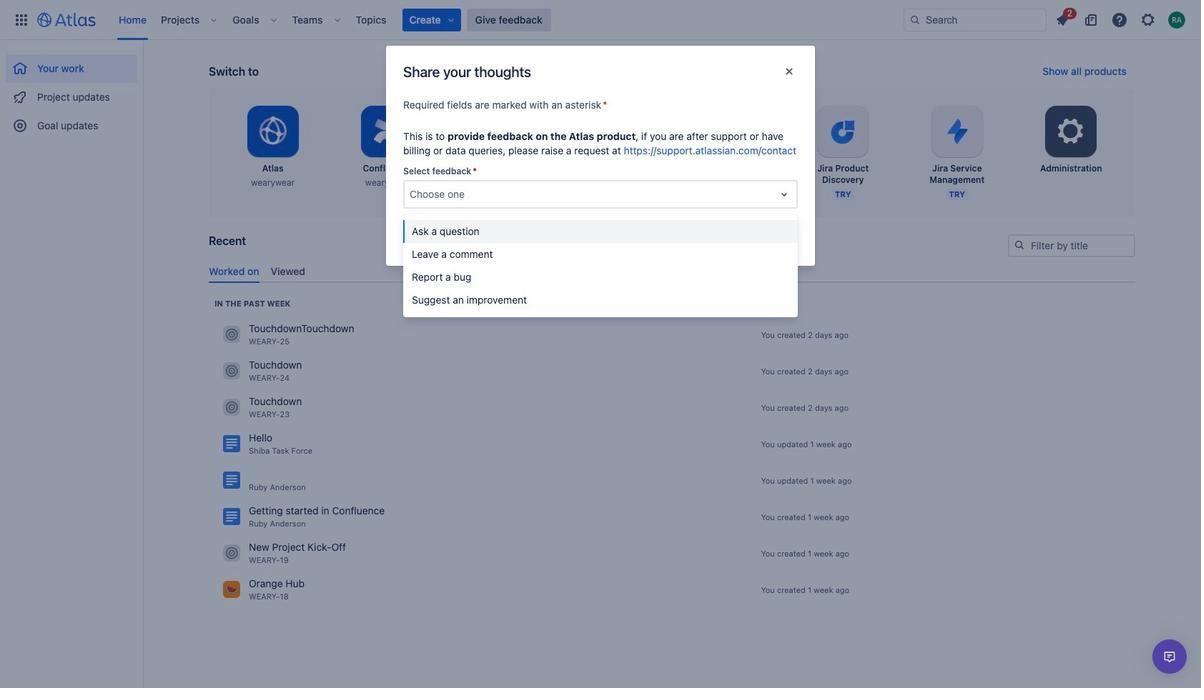 Task type: locate. For each thing, give the bounding box(es) containing it.
open intercom messenger image
[[1162, 649, 1179, 666]]

2 vertical spatial confluence image
[[223, 509, 240, 526]]

townsquare image
[[223, 399, 240, 417]]

3 confluence image from the top
[[223, 509, 240, 526]]

group
[[6, 40, 137, 144]]

heading
[[215, 298, 291, 310]]

tab list
[[203, 259, 1142, 283]]

confluence image
[[223, 436, 240, 453], [223, 472, 240, 490], [223, 509, 240, 526]]

top element
[[9, 0, 904, 40]]

None search field
[[904, 8, 1047, 31]]

0 vertical spatial confluence image
[[223, 436, 240, 453]]

Search field
[[904, 8, 1047, 31]]

None text field
[[410, 187, 413, 202]]

Filter by title field
[[1010, 236, 1135, 256]]

search image
[[910, 14, 921, 25]]

townsquare image
[[223, 326, 240, 344], [223, 363, 240, 380], [223, 545, 240, 562], [223, 582, 240, 599]]

banner
[[0, 0, 1202, 40]]

3 townsquare image from the top
[[223, 545, 240, 562]]

1 vertical spatial confluence image
[[223, 472, 240, 490]]



Task type: describe. For each thing, give the bounding box(es) containing it.
search image
[[1014, 240, 1026, 251]]

settings image
[[1055, 114, 1089, 149]]

2 townsquare image from the top
[[223, 363, 240, 380]]

open image
[[776, 186, 793, 203]]

1 townsquare image from the top
[[223, 326, 240, 344]]

1 confluence image from the top
[[223, 436, 240, 453]]

4 townsquare image from the top
[[223, 582, 240, 599]]

2 confluence image from the top
[[223, 472, 240, 490]]

help image
[[1112, 11, 1129, 28]]

close modal image
[[781, 63, 798, 80]]



